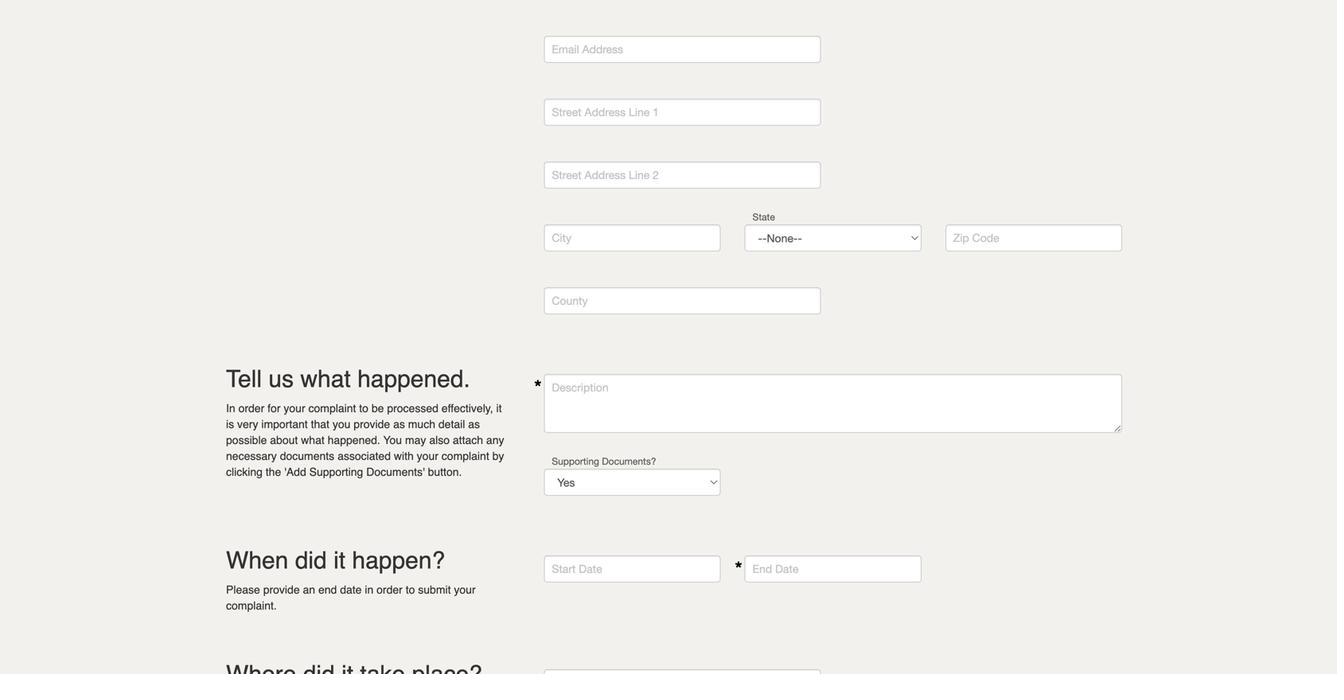Task type: vqa. For each thing, say whether or not it's contained in the screenshot.
CANCEL "link"
no



Task type: locate. For each thing, give the bounding box(es) containing it.
0 horizontal spatial supporting
[[309, 466, 363, 478]]

address left 1 at the top of page
[[585, 105, 626, 119]]

what right us
[[300, 365, 351, 393]]

provide inside please provide an end date in order to submit your complaint.
[[263, 584, 300, 596]]

End Date text field
[[745, 556, 922, 583]]

possible
[[226, 434, 267, 447]]

date for start date
[[579, 562, 602, 576]]

2 vertical spatial your
[[454, 584, 476, 596]]

1 vertical spatial what
[[301, 434, 325, 447]]

provide inside in order for your complaint to be processed effectively, it is very important that you provide as much detail as possible about what happened. you may also attach any necessary documents associated with your complaint by clicking the 'add supporting documents' button.
[[354, 418, 390, 431]]

line for 1
[[629, 105, 650, 119]]

complaint
[[308, 402, 356, 415], [442, 450, 489, 463]]

button.
[[428, 466, 462, 478]]

street for street address line 2
[[552, 168, 582, 182]]

happened. inside in order for your complaint to be processed effectively, it is very important that you provide as much detail as possible about what happened. you may also attach any necessary documents associated with your complaint by clicking the 'add supporting documents' button.
[[328, 434, 380, 447]]

your
[[284, 402, 305, 415], [417, 450, 439, 463], [454, 584, 476, 596]]

order right in
[[377, 584, 403, 596]]

1 horizontal spatial it
[[496, 402, 502, 415]]

0 horizontal spatial to
[[359, 402, 369, 415]]

your down also
[[417, 450, 439, 463]]

1 street from the top
[[552, 105, 582, 119]]

date for end date
[[776, 562, 799, 576]]

1 horizontal spatial to
[[406, 584, 415, 596]]

to
[[359, 402, 369, 415], [406, 584, 415, 596]]

please
[[226, 584, 260, 596]]

may
[[405, 434, 426, 447]]

be
[[372, 402, 384, 415]]

what inside in order for your complaint to be processed effectively, it is very important that you provide as much detail as possible about what happened. you may also attach any necessary documents associated with your complaint by clicking the 'add supporting documents' button.
[[301, 434, 325, 447]]

description
[[552, 381, 609, 394]]

address
[[582, 43, 623, 56], [585, 105, 626, 119], [585, 168, 626, 182]]

0 vertical spatial address
[[582, 43, 623, 56]]

please provide an end date in order to submit your complaint.
[[226, 584, 476, 612]]

order
[[238, 402, 265, 415], [377, 584, 403, 596]]

1 vertical spatial address
[[585, 105, 626, 119]]

0 vertical spatial to
[[359, 402, 369, 415]]

as up you
[[393, 418, 405, 431]]

county
[[552, 294, 588, 307]]

in order for your complaint to be processed effectively, it is very important that you provide as much detail as possible about what happened. you may also attach any necessary documents associated with your complaint by clicking the 'add supporting documents' button.
[[226, 402, 504, 478]]

happened. up processed at left
[[358, 365, 470, 393]]

Zip Code text field
[[946, 225, 1123, 252]]

1 vertical spatial to
[[406, 584, 415, 596]]

1 as from the left
[[393, 418, 405, 431]]

when
[[226, 547, 289, 574]]

end
[[753, 562, 772, 576]]

with
[[394, 450, 414, 463]]

you
[[383, 434, 402, 447]]

0 vertical spatial what
[[300, 365, 351, 393]]

0 horizontal spatial your
[[284, 402, 305, 415]]

it
[[496, 402, 502, 415], [334, 547, 346, 574]]

tell
[[226, 365, 262, 393]]

1 vertical spatial street
[[552, 168, 582, 182]]

for
[[268, 402, 281, 415]]

2 as from the left
[[468, 418, 480, 431]]

0 horizontal spatial provide
[[263, 584, 300, 596]]

it right effectively,
[[496, 402, 502, 415]]

your up important
[[284, 402, 305, 415]]

1 line from the top
[[629, 105, 650, 119]]

0 vertical spatial order
[[238, 402, 265, 415]]

zip code
[[954, 231, 1000, 244]]

date
[[340, 584, 362, 596]]

1 date from the left
[[579, 562, 602, 576]]

0 vertical spatial complaint
[[308, 402, 356, 415]]

street down email
[[552, 105, 582, 119]]

order inside in order for your complaint to be processed effectively, it is very important that you provide as much detail as possible about what happened. you may also attach any necessary documents associated with your complaint by clicking the 'add supporting documents' button.
[[238, 402, 265, 415]]

Start Date text field
[[544, 556, 721, 583]]

attach
[[453, 434, 483, 447]]

what
[[300, 365, 351, 393], [301, 434, 325, 447]]

about
[[270, 434, 298, 447]]

state
[[753, 211, 775, 223]]

what up documents
[[301, 434, 325, 447]]

also
[[429, 434, 450, 447]]

0 horizontal spatial date
[[579, 562, 602, 576]]

order up very
[[238, 402, 265, 415]]

happened.
[[358, 365, 470, 393], [328, 434, 380, 447]]

1 horizontal spatial order
[[377, 584, 403, 596]]

start
[[552, 562, 576, 576]]

0 vertical spatial line
[[629, 105, 650, 119]]

as up attach
[[468, 418, 480, 431]]

any
[[486, 434, 504, 447]]

complaint up you
[[308, 402, 356, 415]]

supporting down "associated"
[[309, 466, 363, 478]]

provide left an
[[263, 584, 300, 596]]

2 vertical spatial address
[[585, 168, 626, 182]]

as
[[393, 418, 405, 431], [468, 418, 480, 431]]

1 horizontal spatial your
[[417, 450, 439, 463]]

supporting left the documents?
[[552, 456, 599, 467]]

street
[[552, 105, 582, 119], [552, 168, 582, 182]]

1 vertical spatial provide
[[263, 584, 300, 596]]

street up city
[[552, 168, 582, 182]]

line left 2
[[629, 168, 650, 182]]

it right 'did' on the left bottom of the page
[[334, 547, 346, 574]]

to inside in order for your complaint to be processed effectively, it is very important that you provide as much detail as possible about what happened. you may also attach any necessary documents associated with your complaint by clicking the 'add supporting documents' button.
[[359, 402, 369, 415]]

1 vertical spatial it
[[334, 547, 346, 574]]

provide down 'be'
[[354, 418, 390, 431]]

detail
[[439, 418, 465, 431]]

address right email
[[582, 43, 623, 56]]

0 horizontal spatial as
[[393, 418, 405, 431]]

date
[[579, 562, 602, 576], [776, 562, 799, 576]]

1 vertical spatial line
[[629, 168, 650, 182]]

1 horizontal spatial as
[[468, 418, 480, 431]]

that
[[311, 418, 330, 431]]

end date
[[753, 562, 799, 576]]

line left 1 at the top of page
[[629, 105, 650, 119]]

1 vertical spatial happened.
[[328, 434, 380, 447]]

0 vertical spatial provide
[[354, 418, 390, 431]]

complaint down attach
[[442, 450, 489, 463]]

2
[[653, 168, 659, 182]]

happened. up "associated"
[[328, 434, 380, 447]]

1 horizontal spatial provide
[[354, 418, 390, 431]]

happen?
[[352, 547, 445, 574]]

to left 'be'
[[359, 402, 369, 415]]

1 horizontal spatial date
[[776, 562, 799, 576]]

0 horizontal spatial complaint
[[308, 402, 356, 415]]

2 street from the top
[[552, 168, 582, 182]]

by
[[492, 450, 504, 463]]

zip
[[954, 231, 969, 244]]

Street Address Line 1 text field
[[544, 99, 821, 126]]

to left submit
[[406, 584, 415, 596]]

address left 2
[[585, 168, 626, 182]]

your right submit
[[454, 584, 476, 596]]

address for street address line 2
[[585, 168, 626, 182]]

supporting
[[552, 456, 599, 467], [309, 466, 363, 478]]

is
[[226, 418, 234, 431]]

0 vertical spatial street
[[552, 105, 582, 119]]

2 horizontal spatial your
[[454, 584, 476, 596]]

documents'
[[366, 466, 425, 478]]

date right start
[[579, 562, 602, 576]]

line
[[629, 105, 650, 119], [629, 168, 650, 182]]

0 horizontal spatial order
[[238, 402, 265, 415]]

0 vertical spatial it
[[496, 402, 502, 415]]

1 vertical spatial complaint
[[442, 450, 489, 463]]

date right "end"
[[776, 562, 799, 576]]

email
[[552, 43, 579, 56]]

to inside please provide an end date in order to submit your complaint.
[[406, 584, 415, 596]]

us
[[269, 365, 294, 393]]

2 date from the left
[[776, 562, 799, 576]]

1 vertical spatial order
[[377, 584, 403, 596]]

provide
[[354, 418, 390, 431], [263, 584, 300, 596]]

2 line from the top
[[629, 168, 650, 182]]



Task type: describe. For each thing, give the bounding box(es) containing it.
Name of Business at the Adddress text field
[[544, 670, 821, 674]]

you
[[333, 418, 351, 431]]

it inside in order for your complaint to be processed effectively, it is very important that you provide as much detail as possible about what happened. you may also attach any necessary documents associated with your complaint by clicking the 'add supporting documents' button.
[[496, 402, 502, 415]]

1 horizontal spatial supporting
[[552, 456, 599, 467]]

order inside please provide an end date in order to submit your complaint.
[[377, 584, 403, 596]]

tell us what happened.
[[226, 365, 470, 393]]

0 vertical spatial happened.
[[358, 365, 470, 393]]

'add
[[284, 466, 306, 478]]

effectively,
[[442, 402, 493, 415]]

0 vertical spatial your
[[284, 402, 305, 415]]

City text field
[[544, 225, 721, 252]]

Email Address text field
[[544, 36, 821, 63]]

documents?
[[602, 456, 656, 467]]

your inside please provide an end date in order to submit your complaint.
[[454, 584, 476, 596]]

Alternate Phone Number text field
[[845, 0, 1123, 0]]

start date
[[552, 562, 602, 576]]

supporting inside in order for your complaint to be processed effectively, it is very important that you provide as much detail as possible about what happened. you may also attach any necessary documents associated with your complaint by clicking the 'add supporting documents' button.
[[309, 466, 363, 478]]

Description text field
[[544, 374, 1123, 433]]

code
[[973, 231, 1000, 244]]

street address line 1
[[552, 105, 659, 119]]

in
[[226, 402, 235, 415]]

address for street address line 1
[[585, 105, 626, 119]]

in
[[365, 584, 374, 596]]

Street Address Line 2 text field
[[544, 162, 821, 189]]

supporting documents?
[[552, 456, 656, 467]]

street for street address line 1
[[552, 105, 582, 119]]

an
[[303, 584, 315, 596]]

processed
[[387, 402, 439, 415]]

complaint.
[[226, 599, 277, 612]]

associated
[[338, 450, 391, 463]]

address for email address
[[582, 43, 623, 56]]

documents
[[280, 450, 335, 463]]

end
[[318, 584, 337, 596]]

street address line 2
[[552, 168, 659, 182]]

did
[[295, 547, 327, 574]]

when did it happen?
[[226, 547, 445, 574]]

very
[[237, 418, 258, 431]]

important
[[261, 418, 308, 431]]

email address
[[552, 43, 623, 56]]

County text field
[[544, 287, 821, 314]]

submit
[[418, 584, 451, 596]]

0 horizontal spatial it
[[334, 547, 346, 574]]

the
[[266, 466, 281, 478]]

necessary
[[226, 450, 277, 463]]

much
[[408, 418, 435, 431]]

1
[[653, 105, 659, 119]]

1 horizontal spatial complaint
[[442, 450, 489, 463]]

city
[[552, 231, 572, 244]]

1 vertical spatial your
[[417, 450, 439, 463]]

clicking
[[226, 466, 263, 478]]

line for 2
[[629, 168, 650, 182]]

Phone Number text field
[[544, 0, 821, 0]]



